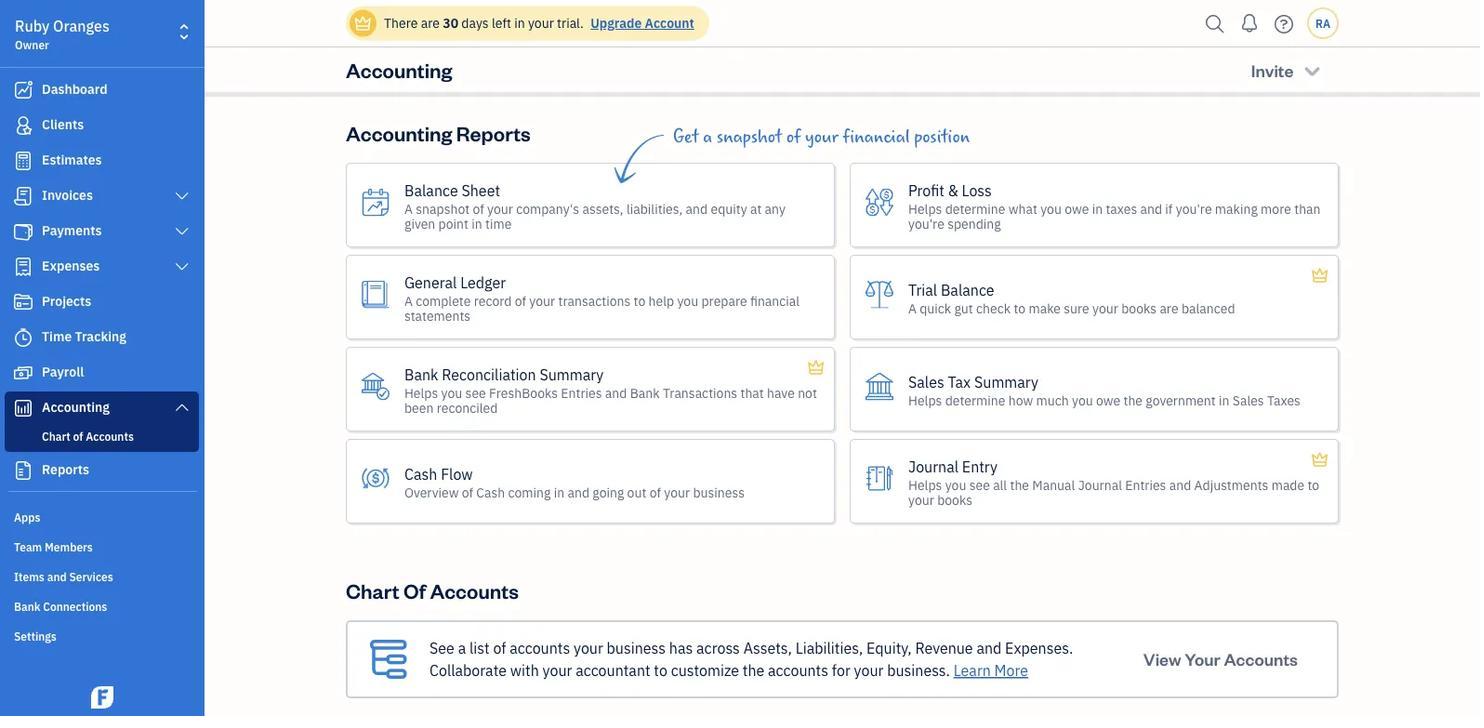 Task type: describe. For each thing, give the bounding box(es) containing it.
projects link
[[5, 286, 199, 319]]

apps link
[[5, 502, 199, 530]]

chart image
[[12, 399, 34, 418]]

chart of accounts
[[42, 429, 134, 444]]

a for see
[[458, 639, 466, 658]]

&
[[948, 181, 959, 200]]

in inside sales tax summary helps determine how much you owe the government in sales taxes
[[1219, 392, 1230, 409]]

invoices link
[[5, 180, 199, 213]]

the inside sales tax summary helps determine how much you owe the government in sales taxes
[[1124, 392, 1143, 409]]

than
[[1295, 200, 1321, 217]]

ra
[[1316, 16, 1331, 31]]

payments
[[42, 222, 102, 239]]

main element
[[0, 0, 251, 716]]

chart of accounts image
[[370, 637, 407, 682]]

dashboard image
[[12, 81, 34, 100]]

accountant
[[576, 661, 651, 680]]

determine for summary
[[946, 392, 1006, 409]]

accounts for chart of accounts
[[86, 429, 134, 444]]

and inside balance sheet a snapshot of your company's assets, liabilities, and equity at any given point in time
[[686, 200, 708, 217]]

and inside bank reconciliation summary helps you see freshbooks entries and bank transactions that have not been reconciled
[[605, 384, 627, 401]]

see inside bank reconciliation summary helps you see freshbooks entries and bank transactions that have not been reconciled
[[466, 384, 486, 401]]

1 horizontal spatial journal
[[1079, 476, 1123, 494]]

record
[[474, 292, 512, 309]]

expenses.
[[1006, 639, 1074, 658]]

a for trial balance
[[909, 300, 917, 317]]

been
[[405, 399, 434, 416]]

given
[[405, 215, 436, 232]]

business inside cash flow overview of cash coming in and going out of your business
[[693, 484, 745, 501]]

of inside balance sheet a snapshot of your company's assets, liabilities, and equity at any given point in time
[[473, 200, 484, 217]]

and inside the main "element"
[[47, 569, 67, 584]]

estimates link
[[5, 144, 199, 178]]

get a snapshot of your financial position
[[673, 127, 970, 147]]

made
[[1272, 476, 1305, 494]]

making
[[1216, 200, 1258, 217]]

how
[[1009, 392, 1034, 409]]

accounting reports
[[346, 120, 531, 146]]

freshbooks image
[[87, 686, 117, 709]]

that
[[741, 384, 764, 401]]

accounts for view your accounts
[[1224, 648, 1298, 670]]

connect your bank account to begin matching your bank transactions image
[[377, 0, 674, 60]]

connections
[[43, 599, 107, 614]]

of inside see a list of accounts your business has across assets, liabilities, equity, revenue and expenses. collaborate with your accountant to customize the accounts for your business.
[[493, 639, 506, 658]]

bank connections
[[14, 599, 107, 614]]

freshbooks
[[489, 384, 558, 401]]

invite
[[1252, 59, 1294, 81]]

overview
[[405, 484, 459, 501]]

0 vertical spatial accounting
[[346, 57, 453, 83]]

dashboard link
[[5, 73, 199, 107]]

chevrondown image
[[1302, 60, 1324, 80]]

the inside see a list of accounts your business has across assets, liabilities, equity, revenue and expenses. collaborate with your accountant to customize the accounts for your business.
[[743, 661, 765, 680]]

expenses
[[42, 257, 100, 274]]

help
[[649, 292, 674, 309]]

account
[[645, 14, 695, 32]]

1 horizontal spatial snapshot
[[717, 127, 782, 147]]

owner
[[15, 37, 49, 52]]

to inside trial balance a quick gut check to make sure your books are balanced
[[1014, 300, 1026, 317]]

payments link
[[5, 215, 199, 248]]

to inside see a list of accounts your business has across assets, liabilities, equity, revenue and expenses. collaborate with your accountant to customize the accounts for your business.
[[654, 661, 668, 680]]

1 horizontal spatial sales
[[1233, 392, 1265, 409]]

estimate image
[[12, 152, 34, 170]]

crown image for bank reconciliation summary
[[807, 356, 826, 379]]

your inside journal entry helps you see all the manual journal entries and adjustments made to your books
[[909, 491, 935, 508]]

sure
[[1064, 300, 1090, 317]]

dashboard
[[42, 80, 108, 98]]

0 horizontal spatial sales
[[909, 372, 945, 392]]

a for balance sheet
[[405, 200, 413, 217]]

general
[[405, 273, 457, 292]]

reconciliation
[[442, 365, 536, 384]]

settings
[[14, 629, 57, 644]]

oranges
[[53, 16, 110, 36]]

general ledger a complete record of your transactions to help you prepare financial statements
[[405, 273, 800, 324]]

for
[[832, 661, 851, 680]]

balanced
[[1182, 300, 1236, 317]]

financial inside general ledger a complete record of your transactions to help you prepare financial statements
[[751, 292, 800, 309]]

much
[[1037, 392, 1069, 409]]

expenses link
[[5, 250, 199, 284]]

your inside balance sheet a snapshot of your company's assets, liabilities, and equity at any given point in time
[[487, 200, 513, 217]]

with
[[510, 661, 539, 680]]

and inside see a list of accounts your business has across assets, liabilities, equity, revenue and expenses. collaborate with your accountant to customize the accounts for your business.
[[977, 639, 1002, 658]]

search image
[[1201, 10, 1231, 38]]

what
[[1009, 200, 1038, 217]]

check
[[977, 300, 1011, 317]]

revenue
[[916, 639, 973, 658]]

books inside trial balance a quick gut check to make sure your books are balanced
[[1122, 300, 1157, 317]]

coming
[[508, 484, 551, 501]]

chevron large down image for invoices
[[174, 189, 191, 204]]

loss
[[962, 181, 992, 200]]

helps for bank reconciliation summary
[[405, 384, 438, 401]]

time
[[42, 328, 72, 345]]

ruby oranges owner
[[15, 16, 110, 52]]

equity,
[[867, 639, 912, 658]]

books inside journal entry helps you see all the manual journal entries and adjustments made to your books
[[938, 491, 973, 508]]

items and services
[[14, 569, 113, 584]]

at
[[751, 200, 762, 217]]

notifications image
[[1235, 5, 1265, 42]]

flow
[[441, 464, 473, 484]]

view
[[1144, 648, 1182, 670]]

government
[[1146, 392, 1216, 409]]

if
[[1166, 200, 1173, 217]]

helps inside journal entry helps you see all the manual journal entries and adjustments made to your books
[[909, 476, 943, 494]]

statements
[[405, 307, 471, 324]]

timer image
[[12, 328, 34, 347]]

learn more
[[954, 661, 1029, 680]]

and inside profit & loss helps determine what you owe in taxes and if you're making more than you're spending
[[1141, 200, 1163, 217]]

your inside trial balance a quick gut check to make sure your books are balanced
[[1093, 300, 1119, 317]]

liabilities,
[[796, 639, 863, 658]]

to inside general ledger a complete record of your transactions to help you prepare financial statements
[[634, 292, 646, 309]]

summary for sales tax summary
[[975, 372, 1039, 392]]

you inside general ledger a complete record of your transactions to help you prepare financial statements
[[678, 292, 699, 309]]

there are 30 days left in your trial. upgrade account
[[384, 14, 695, 32]]

ra button
[[1308, 7, 1339, 39]]

chart of accounts
[[346, 577, 519, 604]]

reconciled
[[437, 399, 498, 416]]

and inside journal entry helps you see all the manual journal entries and adjustments made to your books
[[1170, 476, 1192, 494]]

tracking
[[75, 328, 126, 345]]

payment image
[[12, 222, 34, 241]]

project image
[[12, 293, 34, 312]]

you inside sales tax summary helps determine how much you owe the government in sales taxes
[[1072, 392, 1094, 409]]

payroll
[[42, 363, 84, 380]]

bank reconciliation summary helps you see freshbooks entries and bank transactions that have not been reconciled
[[405, 365, 817, 416]]

sales tax summary helps determine how much you owe the government in sales taxes
[[909, 372, 1301, 409]]

of inside the main "element"
[[73, 429, 83, 444]]

bank for connections
[[14, 599, 40, 614]]

adjustments
[[1195, 476, 1269, 494]]

accounts for chart of accounts
[[430, 577, 519, 604]]

a for general ledger
[[405, 292, 413, 309]]

ledger
[[461, 273, 506, 292]]

0 vertical spatial crown image
[[353, 13, 373, 33]]

you inside profit & loss helps determine what you owe in taxes and if you're making more than you're spending
[[1041, 200, 1062, 217]]

transactions
[[663, 384, 738, 401]]

0 horizontal spatial cash
[[405, 464, 437, 484]]

snapshot inside balance sheet a snapshot of your company's assets, liabilities, and equity at any given point in time
[[416, 200, 470, 217]]



Task type: vqa. For each thing, say whether or not it's contained in the screenshot.
Total Outstanding
no



Task type: locate. For each thing, give the bounding box(es) containing it.
balance right the trial
[[941, 280, 995, 300]]

1 horizontal spatial reports
[[457, 120, 531, 146]]

you right been at the bottom left of page
[[441, 384, 463, 401]]

a left quick
[[909, 300, 917, 317]]

2 horizontal spatial accounts
[[1224, 648, 1298, 670]]

summary right tax
[[975, 372, 1039, 392]]

crown image left the there
[[353, 13, 373, 33]]

chart down accounting link on the left of the page
[[42, 429, 70, 444]]

1 vertical spatial snapshot
[[416, 200, 470, 217]]

there
[[384, 14, 418, 32]]

chevron large down image inside invoices link
[[174, 189, 191, 204]]

determine left the how
[[946, 392, 1006, 409]]

chevron large down image for expenses
[[174, 260, 191, 274]]

quick
[[920, 300, 952, 317]]

in left time
[[472, 215, 482, 232]]

business up accountant
[[607, 639, 666, 658]]

0 vertical spatial accounts
[[86, 429, 134, 444]]

1 vertical spatial books
[[938, 491, 973, 508]]

you
[[1041, 200, 1062, 217], [678, 292, 699, 309], [441, 384, 463, 401], [1072, 392, 1094, 409], [946, 476, 967, 494]]

learn
[[954, 661, 991, 680]]

collaborate
[[430, 661, 507, 680]]

0 vertical spatial entries
[[561, 384, 602, 401]]

accounting inside the main "element"
[[42, 399, 110, 416]]

reports up sheet
[[457, 120, 531, 146]]

accounts right your
[[1224, 648, 1298, 670]]

client image
[[12, 116, 34, 135]]

accounts up list
[[430, 577, 519, 604]]

determine for loss
[[946, 200, 1006, 217]]

1 vertical spatial entries
[[1126, 476, 1167, 494]]

and left going
[[568, 484, 590, 501]]

taxes
[[1268, 392, 1301, 409]]

summary down transactions in the top left of the page
[[540, 365, 604, 384]]

chart left "of"
[[346, 577, 400, 604]]

balance inside trial balance a quick gut check to make sure your books are balanced
[[941, 280, 995, 300]]

chevron large down image for payments
[[174, 224, 191, 239]]

team
[[14, 539, 42, 554]]

1 vertical spatial the
[[1011, 476, 1030, 494]]

assets,
[[744, 639, 792, 658]]

helps inside bank reconciliation summary helps you see freshbooks entries and bank transactions that have not been reconciled
[[405, 384, 438, 401]]

owe inside profit & loss helps determine what you owe in taxes and if you're making more than you're spending
[[1065, 200, 1089, 217]]

has
[[670, 639, 693, 658]]

you right much
[[1072, 392, 1094, 409]]

1 horizontal spatial accounts
[[768, 661, 829, 680]]

members
[[45, 539, 93, 554]]

chevron large down image
[[174, 189, 191, 204], [174, 224, 191, 239], [174, 260, 191, 274]]

invoice image
[[12, 187, 34, 206]]

helps for profit & loss
[[909, 200, 943, 217]]

and up learn more
[[977, 639, 1002, 658]]

to left help
[[634, 292, 646, 309]]

owe left 'taxes'
[[1065, 200, 1089, 217]]

a inside general ledger a complete record of your transactions to help you prepare financial statements
[[405, 292, 413, 309]]

have
[[767, 384, 795, 401]]

reports down chart of accounts
[[42, 461, 89, 478]]

bank for reconciliation
[[405, 365, 439, 384]]

journal right manual
[[1079, 476, 1123, 494]]

make
[[1029, 300, 1061, 317]]

1 horizontal spatial crown image
[[807, 356, 826, 379]]

services
[[69, 569, 113, 584]]

in right left
[[515, 14, 525, 32]]

0 vertical spatial accounts
[[510, 639, 570, 658]]

0 horizontal spatial a
[[458, 639, 466, 658]]

0 horizontal spatial chart
[[42, 429, 70, 444]]

to
[[634, 292, 646, 309], [1014, 300, 1026, 317], [1308, 476, 1320, 494], [654, 661, 668, 680]]

see
[[430, 639, 455, 658]]

0 horizontal spatial business
[[607, 639, 666, 658]]

1 horizontal spatial balance
[[941, 280, 995, 300]]

2 determine from the top
[[946, 392, 1006, 409]]

helps left tax
[[909, 392, 943, 409]]

gut
[[955, 300, 974, 317]]

report image
[[12, 461, 34, 480]]

to left make
[[1014, 300, 1026, 317]]

business right out on the bottom
[[693, 484, 745, 501]]

estimates
[[42, 151, 102, 168]]

chart for chart of accounts
[[42, 429, 70, 444]]

are left the balanced
[[1160, 300, 1179, 317]]

days
[[462, 14, 489, 32]]

chevron large down image
[[174, 400, 191, 415]]

crown image
[[353, 13, 373, 33], [1311, 264, 1330, 287], [807, 356, 826, 379]]

accounting link
[[5, 392, 199, 425]]

transactions
[[559, 292, 631, 309]]

1 horizontal spatial you're
[[1176, 200, 1212, 217]]

1 horizontal spatial chart
[[346, 577, 400, 604]]

accounting
[[346, 57, 453, 83], [346, 120, 453, 146], [42, 399, 110, 416]]

chevron large down image up payments link
[[174, 189, 191, 204]]

you left all on the right bottom of page
[[946, 476, 967, 494]]

0 vertical spatial reports
[[457, 120, 531, 146]]

and left "transactions"
[[605, 384, 627, 401]]

helps left reconciliation
[[405, 384, 438, 401]]

0 vertical spatial financial
[[843, 127, 910, 147]]

in inside profit & loss helps determine what you owe in taxes and if you're making more than you're spending
[[1093, 200, 1103, 217]]

1 horizontal spatial financial
[[843, 127, 910, 147]]

the left government
[[1124, 392, 1143, 409]]

financial
[[843, 127, 910, 147], [751, 292, 800, 309]]

0 horizontal spatial balance
[[405, 181, 458, 200]]

taxes
[[1106, 200, 1138, 217]]

crown image
[[1311, 448, 1330, 471]]

0 horizontal spatial summary
[[540, 365, 604, 384]]

of
[[787, 127, 801, 147], [473, 200, 484, 217], [515, 292, 526, 309], [73, 429, 83, 444], [462, 484, 473, 501], [650, 484, 661, 501], [493, 639, 506, 658]]

snapshot left time
[[416, 200, 470, 217]]

0 vertical spatial snapshot
[[717, 127, 782, 147]]

chart of accounts link
[[8, 425, 195, 447]]

money image
[[12, 364, 34, 382]]

a inside see a list of accounts your business has across assets, liabilities, equity, revenue and expenses. collaborate with your accountant to customize the accounts for your business.
[[458, 639, 466, 658]]

profit
[[909, 181, 945, 200]]

1 vertical spatial see
[[970, 476, 990, 494]]

business.
[[887, 661, 950, 680]]

0 horizontal spatial accounts
[[86, 429, 134, 444]]

bank up been at the bottom left of page
[[405, 365, 439, 384]]

0 vertical spatial see
[[466, 384, 486, 401]]

0 vertical spatial are
[[421, 14, 440, 32]]

crown image up not
[[807, 356, 826, 379]]

1 vertical spatial determine
[[946, 392, 1006, 409]]

accounts down the assets,
[[768, 661, 829, 680]]

and right items
[[47, 569, 67, 584]]

assets,
[[583, 200, 624, 217]]

trial
[[909, 280, 938, 300]]

helps left &
[[909, 200, 943, 217]]

1 horizontal spatial see
[[970, 476, 990, 494]]

a left complete
[[405, 292, 413, 309]]

your
[[528, 14, 554, 32], [805, 127, 839, 147], [487, 200, 513, 217], [530, 292, 555, 309], [1093, 300, 1119, 317], [664, 484, 690, 501], [909, 491, 935, 508], [574, 639, 603, 658], [543, 661, 572, 680], [854, 661, 884, 680]]

bank connections link
[[5, 592, 199, 619]]

learn more link
[[954, 661, 1029, 680]]

and
[[686, 200, 708, 217], [1141, 200, 1163, 217], [605, 384, 627, 401], [1170, 476, 1192, 494], [568, 484, 590, 501], [47, 569, 67, 584], [977, 639, 1002, 658]]

a right get
[[703, 127, 713, 147]]

company's
[[516, 200, 580, 217]]

1 vertical spatial accounts
[[768, 661, 829, 680]]

determine inside sales tax summary helps determine how much you owe the government in sales taxes
[[946, 392, 1006, 409]]

1 horizontal spatial business
[[693, 484, 745, 501]]

tax
[[948, 372, 971, 392]]

a for get
[[703, 127, 713, 147]]

of inside general ledger a complete record of your transactions to help you prepare financial statements
[[515, 292, 526, 309]]

1 vertical spatial financial
[[751, 292, 800, 309]]

out
[[627, 484, 647, 501]]

a inside balance sheet a snapshot of your company's assets, liabilities, and equity at any given point in time
[[405, 200, 413, 217]]

1 horizontal spatial are
[[1160, 300, 1179, 317]]

ruby
[[15, 16, 50, 36]]

cash right flow
[[476, 484, 505, 501]]

1 vertical spatial are
[[1160, 300, 1179, 317]]

1 vertical spatial accounting
[[346, 120, 453, 146]]

entries left adjustments
[[1126, 476, 1167, 494]]

team members
[[14, 539, 93, 554]]

snapshot
[[717, 127, 782, 147], [416, 200, 470, 217]]

bank down items
[[14, 599, 40, 614]]

journal left entry
[[909, 457, 959, 476]]

chart for chart of accounts
[[346, 577, 400, 604]]

summary inside bank reconciliation summary helps you see freshbooks entries and bank transactions that have not been reconciled
[[540, 365, 604, 384]]

helps left entry
[[909, 476, 943, 494]]

0 vertical spatial chart
[[42, 429, 70, 444]]

reports
[[457, 120, 531, 146], [42, 461, 89, 478]]

0 vertical spatial balance
[[405, 181, 458, 200]]

you inside bank reconciliation summary helps you see freshbooks entries and bank transactions that have not been reconciled
[[441, 384, 463, 401]]

0 vertical spatial chevron large down image
[[174, 189, 191, 204]]

2 horizontal spatial bank
[[630, 384, 660, 401]]

1 horizontal spatial summary
[[975, 372, 1039, 392]]

view your accounts link
[[1127, 641, 1315, 678]]

1 horizontal spatial accounts
[[430, 577, 519, 604]]

to right made
[[1308, 476, 1320, 494]]

2 vertical spatial chevron large down image
[[174, 260, 191, 274]]

in inside cash flow overview of cash coming in and going out of your business
[[554, 484, 565, 501]]

chart
[[42, 429, 70, 444], [346, 577, 400, 604]]

1 vertical spatial chart
[[346, 577, 400, 604]]

1 horizontal spatial a
[[703, 127, 713, 147]]

summary for bank reconciliation summary
[[540, 365, 604, 384]]

and left if on the top right of page
[[1141, 200, 1163, 217]]

financial left position
[[843, 127, 910, 147]]

0 horizontal spatial journal
[[909, 457, 959, 476]]

owe right much
[[1097, 392, 1121, 409]]

balance inside balance sheet a snapshot of your company's assets, liabilities, and equity at any given point in time
[[405, 181, 458, 200]]

0 horizontal spatial accounts
[[510, 639, 570, 658]]

sales left tax
[[909, 372, 945, 392]]

see left all on the right bottom of page
[[970, 476, 990, 494]]

0 vertical spatial determine
[[946, 200, 1006, 217]]

0 vertical spatial business
[[693, 484, 745, 501]]

crown image down than
[[1311, 264, 1330, 287]]

balance sheet a snapshot of your company's assets, liabilities, and equity at any given point in time
[[405, 181, 786, 232]]

you're down profit
[[909, 215, 945, 232]]

1 vertical spatial reports
[[42, 461, 89, 478]]

see left freshbooks
[[466, 384, 486, 401]]

0 horizontal spatial bank
[[14, 599, 40, 614]]

2 vertical spatial accounting
[[42, 399, 110, 416]]

books right sure
[[1122, 300, 1157, 317]]

2 horizontal spatial the
[[1124, 392, 1143, 409]]

and left the equity
[[686, 200, 708, 217]]

accounts inside the main "element"
[[86, 429, 134, 444]]

0 horizontal spatial you're
[[909, 215, 945, 232]]

owe inside sales tax summary helps determine how much you owe the government in sales taxes
[[1097, 392, 1121, 409]]

1 horizontal spatial cash
[[476, 484, 505, 501]]

chevron large down image up projects link
[[174, 260, 191, 274]]

your
[[1185, 648, 1221, 670]]

expense image
[[12, 258, 34, 276]]

a left the point on the left top
[[405, 200, 413, 217]]

your inside cash flow overview of cash coming in and going out of your business
[[664, 484, 690, 501]]

you're
[[1176, 200, 1212, 217], [909, 215, 945, 232]]

chart inside chart of accounts link
[[42, 429, 70, 444]]

summary inside sales tax summary helps determine how much you owe the government in sales taxes
[[975, 372, 1039, 392]]

more
[[995, 661, 1029, 680]]

liabilities,
[[627, 200, 683, 217]]

0 horizontal spatial see
[[466, 384, 486, 401]]

entry
[[963, 457, 998, 476]]

accounts up "with"
[[510, 639, 570, 658]]

2 vertical spatial the
[[743, 661, 765, 680]]

2 vertical spatial accounts
[[1224, 648, 1298, 670]]

books
[[1122, 300, 1157, 317], [938, 491, 973, 508]]

1 vertical spatial accounts
[[430, 577, 519, 604]]

1 horizontal spatial books
[[1122, 300, 1157, 317]]

1 vertical spatial business
[[607, 639, 666, 658]]

0 horizontal spatial the
[[743, 661, 765, 680]]

accounts down accounting link on the left of the page
[[86, 429, 134, 444]]

you inside journal entry helps you see all the manual journal entries and adjustments made to your books
[[946, 476, 967, 494]]

a left list
[[458, 639, 466, 658]]

are inside trial balance a quick gut check to make sure your books are balanced
[[1160, 300, 1179, 317]]

in left 'taxes'
[[1093, 200, 1103, 217]]

in right government
[[1219, 392, 1230, 409]]

1 horizontal spatial entries
[[1126, 476, 1167, 494]]

not
[[798, 384, 817, 401]]

to inside journal entry helps you see all the manual journal entries and adjustments made to your books
[[1308, 476, 1320, 494]]

go to help image
[[1270, 10, 1299, 38]]

1 chevron large down image from the top
[[174, 189, 191, 204]]

invoices
[[42, 186, 93, 204]]

reports inside the main "element"
[[42, 461, 89, 478]]

helps for sales tax summary
[[909, 392, 943, 409]]

0 vertical spatial owe
[[1065, 200, 1089, 217]]

0 vertical spatial the
[[1124, 392, 1143, 409]]

crown image for trial balance
[[1311, 264, 1330, 287]]

determine left what
[[946, 200, 1006, 217]]

all
[[993, 476, 1007, 494]]

summary
[[540, 365, 604, 384], [975, 372, 1039, 392]]

a
[[703, 127, 713, 147], [458, 639, 466, 658]]

more
[[1261, 200, 1292, 217]]

see inside journal entry helps you see all the manual journal entries and adjustments made to your books
[[970, 476, 990, 494]]

your inside general ledger a complete record of your transactions to help you prepare financial statements
[[530, 292, 555, 309]]

and left adjustments
[[1170, 476, 1192, 494]]

helps inside sales tax summary helps determine how much you owe the government in sales taxes
[[909, 392, 943, 409]]

bank left "transactions"
[[630, 384, 660, 401]]

the right all on the right bottom of page
[[1011, 476, 1030, 494]]

snapshot right get
[[717, 127, 782, 147]]

items
[[14, 569, 45, 584]]

2 vertical spatial crown image
[[807, 356, 826, 379]]

sheet
[[462, 181, 500, 200]]

trial balance a quick gut check to make sure your books are balanced
[[909, 280, 1236, 317]]

1 vertical spatial a
[[458, 639, 466, 658]]

you're right if on the top right of page
[[1176, 200, 1212, 217]]

30
[[443, 14, 459, 32]]

and inside cash flow overview of cash coming in and going out of your business
[[568, 484, 590, 501]]

0 horizontal spatial owe
[[1065, 200, 1089, 217]]

the inside journal entry helps you see all the manual journal entries and adjustments made to your books
[[1011, 476, 1030, 494]]

entries inside journal entry helps you see all the manual journal entries and adjustments made to your books
[[1126, 476, 1167, 494]]

settings link
[[5, 621, 199, 649]]

time
[[486, 215, 512, 232]]

0 horizontal spatial crown image
[[353, 13, 373, 33]]

0 vertical spatial a
[[703, 127, 713, 147]]

0 horizontal spatial books
[[938, 491, 973, 508]]

1 determine from the top
[[946, 200, 1006, 217]]

0 horizontal spatial financial
[[751, 292, 800, 309]]

books down entry
[[938, 491, 973, 508]]

list
[[470, 639, 490, 658]]

1 vertical spatial balance
[[941, 280, 995, 300]]

spending
[[948, 215, 1001, 232]]

point
[[439, 215, 469, 232]]

invite button
[[1235, 51, 1339, 89]]

determine inside profit & loss helps determine what you owe in taxes and if you're making more than you're spending
[[946, 200, 1006, 217]]

1 horizontal spatial owe
[[1097, 392, 1121, 409]]

in inside balance sheet a snapshot of your company's assets, liabilities, and equity at any given point in time
[[472, 215, 482, 232]]

to left customize
[[654, 661, 668, 680]]

entries inside bank reconciliation summary helps you see freshbooks entries and bank transactions that have not been reconciled
[[561, 384, 602, 401]]

entries right freshbooks
[[561, 384, 602, 401]]

are left 30
[[421, 14, 440, 32]]

journal entry helps you see all the manual journal entries and adjustments made to your books
[[909, 457, 1320, 508]]

helps inside profit & loss helps determine what you owe in taxes and if you're making more than you're spending
[[909, 200, 943, 217]]

owe
[[1065, 200, 1089, 217], [1097, 392, 1121, 409]]

apps
[[14, 510, 40, 525]]

a
[[405, 200, 413, 217], [405, 292, 413, 309], [909, 300, 917, 317]]

2 horizontal spatial crown image
[[1311, 264, 1330, 287]]

1 horizontal spatial bank
[[405, 365, 439, 384]]

in right coming
[[554, 484, 565, 501]]

sales left taxes
[[1233, 392, 1265, 409]]

accounts
[[510, 639, 570, 658], [768, 661, 829, 680]]

financial right prepare on the top of page
[[751, 292, 800, 309]]

2 chevron large down image from the top
[[174, 224, 191, 239]]

0 horizontal spatial are
[[421, 14, 440, 32]]

a inside trial balance a quick gut check to make sure your books are balanced
[[909, 300, 917, 317]]

3 chevron large down image from the top
[[174, 260, 191, 274]]

chevron large down image down invoices link
[[174, 224, 191, 239]]

clients link
[[5, 109, 199, 142]]

the down the assets,
[[743, 661, 765, 680]]

1 horizontal spatial the
[[1011, 476, 1030, 494]]

0 horizontal spatial entries
[[561, 384, 602, 401]]

upgrade
[[591, 14, 642, 32]]

business inside see a list of accounts your business has across assets, liabilities, equity, revenue and expenses. collaborate with your accountant to customize the accounts for your business.
[[607, 639, 666, 658]]

0 vertical spatial books
[[1122, 300, 1157, 317]]

1 vertical spatial owe
[[1097, 392, 1121, 409]]

equity
[[711, 200, 747, 217]]

0 horizontal spatial snapshot
[[416, 200, 470, 217]]

cash left flow
[[405, 464, 437, 484]]

1 vertical spatial chevron large down image
[[174, 224, 191, 239]]

balance up given
[[405, 181, 458, 200]]

bank inside the main "element"
[[14, 599, 40, 614]]

0 horizontal spatial reports
[[42, 461, 89, 478]]

see a list of accounts your business has across assets, liabilities, equity, revenue and expenses. collaborate with your accountant to customize the accounts for your business.
[[430, 639, 1074, 680]]

time tracking link
[[5, 321, 199, 354]]

clients
[[42, 116, 84, 133]]

you right what
[[1041, 200, 1062, 217]]

going
[[593, 484, 624, 501]]

you right help
[[678, 292, 699, 309]]

1 vertical spatial crown image
[[1311, 264, 1330, 287]]



